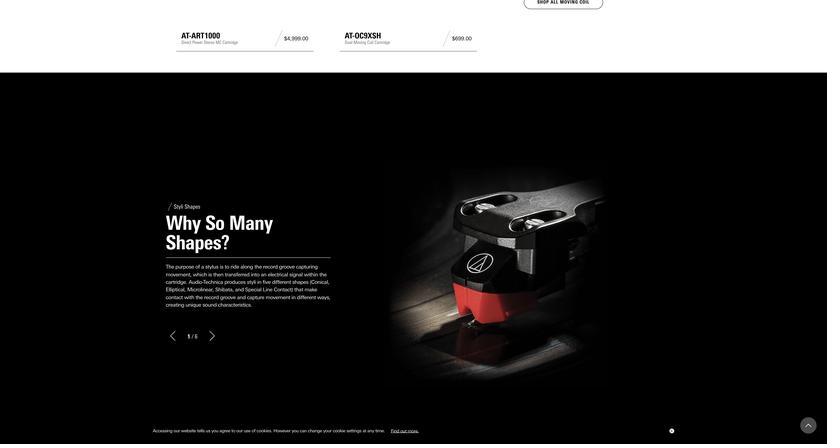Task type: describe. For each thing, give the bounding box(es) containing it.
stereo
[[204, 40, 215, 45]]

shapes?
[[166, 231, 229, 255]]

1 vertical spatial of
[[252, 429, 255, 434]]

an
[[261, 272, 266, 278]]

time.
[[375, 429, 385, 434]]

make
[[305, 287, 317, 293]]

$4,999.00
[[284, 36, 308, 42]]

cartridge.
[[166, 279, 187, 286]]

use
[[244, 429, 251, 434]]

cross image
[[670, 430, 673, 433]]

electrical
[[268, 272, 288, 278]]

1 horizontal spatial groove
[[279, 264, 295, 270]]

1 our from the left
[[174, 429, 180, 434]]

into
[[251, 272, 259, 278]]

moving
[[354, 40, 366, 45]]

0 horizontal spatial the
[[196, 295, 203, 301]]

styli
[[174, 203, 183, 211]]

more.
[[408, 429, 419, 434]]

1 vertical spatial in
[[292, 295, 296, 301]]

oc9xsh
[[355, 31, 381, 41]]

why
[[166, 212, 201, 235]]

0 vertical spatial different
[[272, 279, 291, 286]]

within
[[304, 272, 318, 278]]

cartridge inside at-art1000 direct power stereo mc cartridge
[[223, 40, 238, 45]]

tells
[[197, 429, 205, 434]]

however
[[273, 429, 291, 434]]

at- for art1000
[[181, 31, 191, 41]]

microlinear,
[[187, 287, 214, 293]]

special
[[245, 287, 262, 293]]

shibata,
[[215, 287, 234, 293]]

stylus
[[205, 264, 218, 270]]

arrow up image
[[806, 423, 811, 429]]

at-oc9xsh dual moving coil cartridge
[[345, 31, 390, 45]]

capture
[[247, 295, 264, 301]]

0 vertical spatial the
[[254, 264, 262, 270]]

find out more. link
[[386, 426, 424, 436]]

unique
[[186, 302, 201, 308]]

your
[[323, 429, 332, 434]]

along
[[240, 264, 253, 270]]

of inside the purpose of a stylus is to ride along the record groove capturing movement, which is then transferred into an electrical signal within the cartridge. audio-technica produces styli in five different shapes (conical, elliptical, microlinear, shibata, and special line contact) that make contact with the record groove and capture movement in different ways, creating unique sound characteristics.
[[195, 264, 200, 270]]

dual
[[345, 40, 353, 45]]

0 horizontal spatial is
[[208, 272, 212, 278]]

technica
[[203, 279, 223, 286]]

which
[[193, 272, 207, 278]]

produces
[[224, 279, 246, 286]]

any
[[367, 429, 374, 434]]

1 horizontal spatial to
[[231, 429, 235, 434]]

cookie
[[333, 429, 345, 434]]

settings
[[346, 429, 361, 434]]

accessing
[[153, 429, 172, 434]]

power
[[192, 40, 203, 45]]

direct
[[181, 40, 191, 45]]

shapes
[[185, 203, 200, 211]]



Task type: vqa. For each thing, say whether or not it's contained in the screenshot.
favor,
no



Task type: locate. For each thing, give the bounding box(es) containing it.
change
[[308, 429, 322, 434]]

1 horizontal spatial of
[[252, 429, 255, 434]]

of right use
[[252, 429, 255, 434]]

shapes
[[292, 279, 308, 286]]

0 vertical spatial is
[[220, 264, 223, 270]]

1 divider line image from the left
[[273, 31, 284, 47]]

is
[[220, 264, 223, 270], [208, 272, 212, 278]]

the
[[166, 264, 174, 270]]

divider line image for at-art1000
[[273, 31, 284, 47]]

divider line image
[[273, 31, 284, 47], [441, 31, 452, 47]]

ride
[[231, 264, 239, 270]]

1 horizontal spatial the
[[254, 264, 262, 270]]

in down that
[[292, 295, 296, 301]]

groove
[[279, 264, 295, 270], [220, 295, 236, 301]]

you
[[211, 429, 218, 434], [292, 429, 299, 434]]

0 horizontal spatial divider line image
[[273, 31, 284, 47]]

0 vertical spatial and
[[235, 287, 244, 293]]

at-art1000 direct power stereo mc cartridge
[[181, 31, 238, 45]]

and down produces
[[235, 287, 244, 293]]

1 vertical spatial and
[[237, 295, 246, 301]]

coil
[[367, 40, 374, 45]]

styli
[[247, 279, 256, 286]]

0 vertical spatial of
[[195, 264, 200, 270]]

cartridge
[[223, 40, 238, 45], [375, 40, 390, 45]]

cartridge right coil
[[375, 40, 390, 45]]

1 vertical spatial to
[[231, 429, 235, 434]]

website
[[181, 429, 196, 434]]

the up into
[[254, 264, 262, 270]]

0 horizontal spatial in
[[257, 279, 261, 286]]

art1000
[[191, 31, 220, 41]]

1 vertical spatial the
[[319, 272, 327, 278]]

groove up electrical
[[279, 264, 295, 270]]

different
[[272, 279, 291, 286], [297, 295, 316, 301]]

is up then
[[220, 264, 223, 270]]

2 horizontal spatial the
[[319, 272, 327, 278]]

1 cartridge from the left
[[223, 40, 238, 45]]

styli shapes
[[174, 203, 200, 211]]

mc
[[216, 40, 221, 45]]

with
[[184, 295, 194, 301]]

signal
[[289, 272, 303, 278]]

ways,
[[317, 295, 330, 301]]

that
[[294, 287, 303, 293]]

five
[[263, 279, 271, 286]]

different down make at the left bottom of the page
[[297, 295, 316, 301]]

at- for oc9xsh
[[345, 31, 355, 41]]

out
[[400, 429, 407, 434]]

0 vertical spatial record
[[263, 264, 278, 270]]

in left the 'five'
[[257, 279, 261, 286]]

to
[[225, 264, 229, 270], [231, 429, 235, 434]]

capturing
[[296, 264, 318, 270]]

1 / 6
[[187, 333, 197, 341]]

1 you from the left
[[211, 429, 218, 434]]

1 horizontal spatial at-
[[345, 31, 355, 41]]

you left the can
[[292, 429, 299, 434]]

2 divider line image from the left
[[441, 31, 452, 47]]

so
[[205, 212, 224, 235]]

contact)
[[274, 287, 293, 293]]

record up sound
[[204, 295, 219, 301]]

is down stylus
[[208, 272, 212, 278]]

you right us at the left of the page
[[211, 429, 218, 434]]

0 horizontal spatial to
[[225, 264, 229, 270]]

to right agree
[[231, 429, 235, 434]]

our
[[174, 429, 180, 434], [236, 429, 243, 434]]

0 vertical spatial in
[[257, 279, 261, 286]]

1 horizontal spatial record
[[263, 264, 278, 270]]

1 horizontal spatial divider line image
[[441, 31, 452, 47]]

0 horizontal spatial our
[[174, 429, 180, 434]]

of
[[195, 264, 200, 270], [252, 429, 255, 434]]

to left the ride
[[225, 264, 229, 270]]

to inside the purpose of a stylus is to ride along the record groove capturing movement, which is then transferred into an electrical signal within the cartridge. audio-technica produces styli in five different shapes (conical, elliptical, microlinear, shibata, and special line contact) that make contact with the record groove and capture movement in different ways, creating unique sound characteristics.
[[225, 264, 229, 270]]

the
[[254, 264, 262, 270], [319, 272, 327, 278], [196, 295, 203, 301]]

different up 'contact)' on the left bottom
[[272, 279, 291, 286]]

2 cartridge from the left
[[375, 40, 390, 45]]

a
[[201, 264, 204, 270]]

why so many shapes?
[[166, 212, 273, 255]]

0 horizontal spatial you
[[211, 429, 218, 434]]

cartridge right mc
[[223, 40, 238, 45]]

line
[[263, 287, 272, 293]]

our left website
[[174, 429, 180, 434]]

movement
[[266, 295, 290, 301]]

1
[[187, 333, 190, 341]]

0 horizontal spatial at-
[[181, 31, 191, 41]]

agree
[[220, 429, 230, 434]]

cookies.
[[257, 429, 272, 434]]

1 horizontal spatial different
[[297, 295, 316, 301]]

divider line image for at-oc9xsh
[[441, 31, 452, 47]]

find out more.
[[391, 429, 419, 434]]

transferred
[[225, 272, 250, 278]]

0 horizontal spatial of
[[195, 264, 200, 270]]

many
[[229, 212, 273, 235]]

2 at- from the left
[[345, 31, 355, 41]]

then
[[213, 272, 223, 278]]

contact
[[166, 295, 183, 301]]

find
[[391, 429, 399, 434]]

0 horizontal spatial cartridge
[[223, 40, 238, 45]]

in
[[257, 279, 261, 286], [292, 295, 296, 301]]

1 vertical spatial record
[[204, 295, 219, 301]]

1 horizontal spatial is
[[220, 264, 223, 270]]

(conical,
[[310, 279, 329, 286]]

at- left coil
[[345, 31, 355, 41]]

6
[[195, 333, 197, 341]]

cartridge inside at-oc9xsh dual moving coil cartridge
[[375, 40, 390, 45]]

1 vertical spatial is
[[208, 272, 212, 278]]

0 vertical spatial to
[[225, 264, 229, 270]]

sound
[[203, 302, 217, 308]]

our left use
[[236, 429, 243, 434]]

at- inside at-oc9xsh dual moving coil cartridge
[[345, 31, 355, 41]]

movement,
[[166, 272, 192, 278]]

at- left 'power'
[[181, 31, 191, 41]]

characteristics.
[[218, 302, 252, 308]]

1 at- from the left
[[181, 31, 191, 41]]

accessing our website tells us you agree to our use of cookies. however you can change your cookie settings at any time.
[[153, 429, 386, 434]]

at-
[[181, 31, 191, 41], [345, 31, 355, 41]]

record up an
[[263, 264, 278, 270]]

/
[[192, 333, 194, 341]]

2 you from the left
[[292, 429, 299, 434]]

creating
[[166, 302, 184, 308]]

elliptical,
[[166, 287, 186, 293]]

groove down shibata,
[[220, 295, 236, 301]]

1 vertical spatial groove
[[220, 295, 236, 301]]

1 vertical spatial different
[[297, 295, 316, 301]]

1 horizontal spatial in
[[292, 295, 296, 301]]

1 horizontal spatial cartridge
[[375, 40, 390, 45]]

purpose
[[175, 264, 194, 270]]

1 horizontal spatial our
[[236, 429, 243, 434]]

of left a
[[195, 264, 200, 270]]

next slide image
[[207, 332, 217, 341]]

at
[[363, 429, 366, 434]]

can
[[300, 429, 307, 434]]

the up (conical,
[[319, 272, 327, 278]]

0 vertical spatial groove
[[279, 264, 295, 270]]

1 horizontal spatial you
[[292, 429, 299, 434]]

2 our from the left
[[236, 429, 243, 434]]

and up characteristics.
[[237, 295, 246, 301]]

previous slide image
[[168, 332, 178, 341]]

record
[[263, 264, 278, 270], [204, 295, 219, 301]]

$699.00
[[452, 36, 472, 42]]

2 vertical spatial the
[[196, 295, 203, 301]]

0 horizontal spatial record
[[204, 295, 219, 301]]

0 horizontal spatial different
[[272, 279, 291, 286]]

the purpose of a stylus is to ride along the record groove capturing movement, which is then transferred into an electrical signal within the cartridge. audio-technica produces styli in five different shapes (conical, elliptical, microlinear, shibata, and special line contact) that make contact with the record groove and capture movement in different ways, creating unique sound characteristics.
[[166, 264, 330, 308]]

us
[[206, 429, 210, 434]]

the down microlinear,
[[196, 295, 203, 301]]

at- inside at-art1000 direct power stereo mc cartridge
[[181, 31, 191, 41]]

audio-
[[189, 279, 203, 286]]

0 horizontal spatial groove
[[220, 295, 236, 301]]



